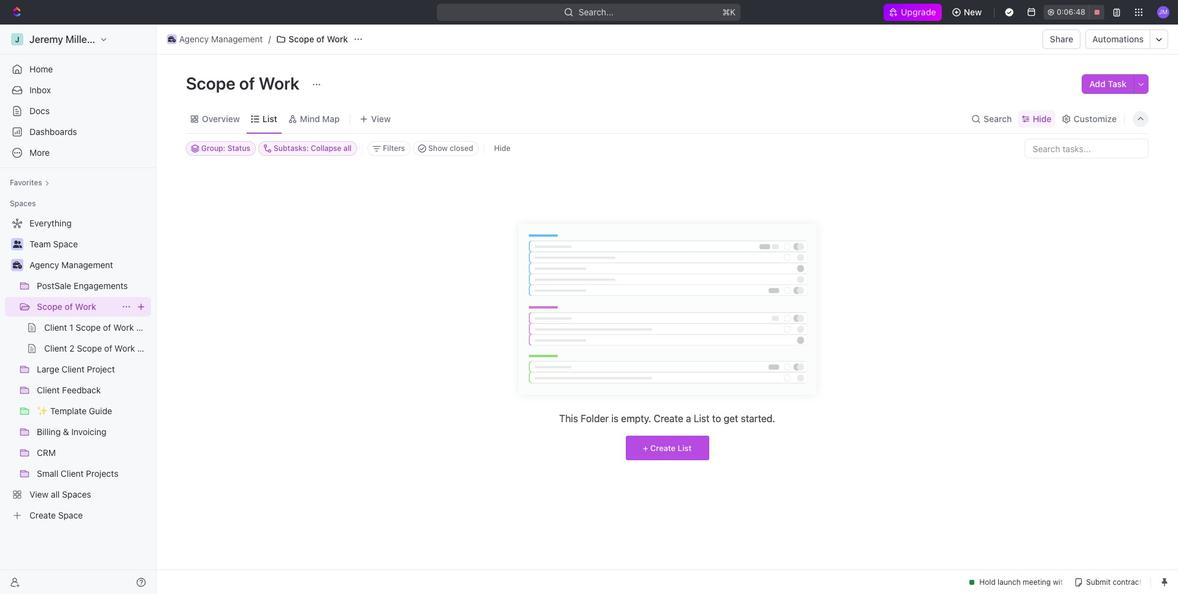 Task type: locate. For each thing, give the bounding box(es) containing it.
client 2 scope of work docs
[[44, 343, 158, 354]]

share
[[1050, 34, 1074, 44]]

tree containing everything
[[5, 214, 158, 525]]

client 2 scope of work docs link
[[44, 339, 158, 358]]

space down 'view all spaces' link
[[58, 510, 83, 520]]

client feedback link
[[37, 381, 149, 400]]

to
[[712, 413, 721, 424]]

show closed
[[428, 144, 473, 153]]

projects
[[86, 468, 118, 479]]

management inside sidebar navigation
[[61, 260, 113, 270]]

create inside sidebar navigation
[[29, 510, 56, 520]]

scope of work up 1
[[37, 301, 96, 312]]

view
[[371, 113, 391, 124], [29, 489, 49, 500]]

1 vertical spatial view
[[29, 489, 49, 500]]

list up the subtasks:
[[263, 113, 277, 124]]

0 horizontal spatial list
[[263, 113, 277, 124]]

0:06:48
[[1057, 7, 1086, 17]]

agency management up postsale engagements
[[29, 260, 113, 270]]

1 horizontal spatial management
[[211, 34, 263, 44]]

guide
[[89, 406, 112, 416]]

small client projects link
[[37, 464, 149, 484]]

0 vertical spatial agency management link
[[164, 32, 266, 47]]

view up filters dropdown button
[[371, 113, 391, 124]]

0 vertical spatial all
[[344, 144, 352, 153]]

crm link
[[37, 443, 149, 463]]

agency management link
[[164, 32, 266, 47], [29, 255, 149, 275]]

client down large
[[37, 385, 60, 395]]

of down client 1 scope of work docs link
[[104, 343, 112, 354]]

list down a
[[678, 443, 692, 453]]

tree
[[5, 214, 158, 525]]

miller's
[[66, 34, 99, 45]]

team space link
[[29, 234, 149, 254]]

jeremy
[[29, 34, 63, 45]]

client
[[44, 322, 67, 333], [44, 343, 67, 354], [62, 364, 85, 374], [37, 385, 60, 395], [61, 468, 84, 479]]

crm
[[37, 447, 56, 458]]

1 vertical spatial agency management
[[29, 260, 113, 270]]

work
[[327, 34, 348, 44], [259, 73, 299, 93], [75, 301, 96, 312], [113, 322, 134, 333], [115, 343, 135, 354]]

scope right 1
[[76, 322, 101, 333]]

create
[[654, 413, 684, 424], [650, 443, 676, 453], [29, 510, 56, 520]]

agency management link left /
[[164, 32, 266, 47]]

scope of work link right /
[[273, 32, 351, 47]]

0 horizontal spatial spaces
[[10, 199, 36, 208]]

2 vertical spatial docs
[[137, 343, 158, 354]]

group: status
[[201, 144, 250, 153]]

agency management left /
[[179, 34, 263, 44]]

show closed button
[[413, 141, 479, 156]]

dashboards
[[29, 126, 77, 137]]

workspace
[[101, 34, 152, 45]]

0 vertical spatial space
[[53, 239, 78, 249]]

+ create list
[[643, 443, 692, 453]]

closed
[[450, 144, 473, 153]]

1 horizontal spatial list
[[678, 443, 692, 453]]

of up overview on the top
[[239, 73, 255, 93]]

scope of work link up 1
[[37, 297, 117, 317]]

hide button
[[1018, 110, 1056, 127]]

view for view
[[371, 113, 391, 124]]

all up create space
[[51, 489, 60, 500]]

space down everything link
[[53, 239, 78, 249]]

1 vertical spatial list
[[694, 413, 710, 424]]

0 horizontal spatial agency
[[29, 260, 59, 270]]

0 vertical spatial agency management
[[179, 34, 263, 44]]

favorites button
[[5, 176, 54, 190]]

client 1 scope of work docs
[[44, 322, 156, 333]]

customize button
[[1058, 110, 1121, 127]]

docs down inbox
[[29, 106, 50, 116]]

hide right the closed
[[494, 144, 511, 153]]

1 horizontal spatial spaces
[[62, 489, 91, 500]]

view inside view button
[[371, 113, 391, 124]]

business time image
[[168, 36, 176, 42]]

everything
[[29, 218, 72, 228]]

scope right /
[[289, 34, 314, 44]]

create left a
[[654, 413, 684, 424]]

all right collapse at the top of page
[[344, 144, 352, 153]]

client left 2
[[44, 343, 67, 354]]

scope of work link
[[273, 32, 351, 47], [37, 297, 117, 317]]

client feedback
[[37, 385, 101, 395]]

agency down "team"
[[29, 260, 59, 270]]

1 horizontal spatial hide
[[1033, 113, 1052, 124]]

0 vertical spatial spaces
[[10, 199, 36, 208]]

automations
[[1093, 34, 1144, 44]]

2 vertical spatial create
[[29, 510, 56, 520]]

all
[[344, 144, 352, 153], [51, 489, 60, 500]]

list link
[[260, 110, 277, 127]]

template
[[50, 406, 87, 416]]

billing
[[37, 427, 61, 437]]

0 horizontal spatial view
[[29, 489, 49, 500]]

spaces down small client projects
[[62, 489, 91, 500]]

0:06:48 button
[[1044, 5, 1105, 20]]

client for feedback
[[37, 385, 60, 395]]

scope of work up overview on the top
[[186, 73, 303, 93]]

1 vertical spatial agency
[[29, 260, 59, 270]]

1 vertical spatial space
[[58, 510, 83, 520]]

1 horizontal spatial scope of work link
[[273, 32, 351, 47]]

0 horizontal spatial all
[[51, 489, 60, 500]]

docs inside "link"
[[137, 343, 158, 354]]

0 vertical spatial scope of work link
[[273, 32, 351, 47]]

1 vertical spatial docs
[[136, 322, 156, 333]]

agency inside sidebar navigation
[[29, 260, 59, 270]]

0 horizontal spatial agency management
[[29, 260, 113, 270]]

1 vertical spatial hide
[[494, 144, 511, 153]]

small
[[37, 468, 58, 479]]

hide right the search
[[1033, 113, 1052, 124]]

management down the team space link
[[61, 260, 113, 270]]

spaces inside 'view all spaces' link
[[62, 489, 91, 500]]

started.
[[741, 413, 775, 424]]

scope
[[289, 34, 314, 44], [186, 73, 236, 93], [37, 301, 62, 312], [76, 322, 101, 333], [77, 343, 102, 354]]

space for create space
[[58, 510, 83, 520]]

get
[[724, 413, 738, 424]]

2
[[69, 343, 75, 354]]

agency management link down the team space link
[[29, 255, 149, 275]]

project
[[87, 364, 115, 374]]

agency management
[[179, 34, 263, 44], [29, 260, 113, 270]]

folder
[[581, 413, 609, 424]]

search
[[984, 113, 1012, 124]]

overview
[[202, 113, 240, 124]]

management left /
[[211, 34, 263, 44]]

add task
[[1090, 79, 1127, 89]]

1 horizontal spatial agency management link
[[164, 32, 266, 47]]

1 vertical spatial agency management link
[[29, 255, 149, 275]]

scope right 2
[[77, 343, 102, 354]]

0 horizontal spatial management
[[61, 260, 113, 270]]

everything link
[[5, 214, 149, 233]]

business time image
[[13, 261, 22, 269]]

1 vertical spatial management
[[61, 260, 113, 270]]

client for 2
[[44, 343, 67, 354]]

dashboards link
[[5, 122, 151, 142]]

invoicing
[[71, 427, 107, 437]]

1 horizontal spatial agency
[[179, 34, 209, 44]]

view down small
[[29, 489, 49, 500]]

view button
[[355, 110, 395, 127]]

create down "view all spaces" on the left bottom of page
[[29, 510, 56, 520]]

view inside 'view all spaces' link
[[29, 489, 49, 500]]

new button
[[947, 2, 990, 22]]

inbox
[[29, 85, 51, 95]]

create right the +
[[650, 443, 676, 453]]

client left 1
[[44, 322, 67, 333]]

work inside "link"
[[115, 343, 135, 354]]

2 vertical spatial list
[[678, 443, 692, 453]]

0 horizontal spatial hide
[[494, 144, 511, 153]]

map
[[322, 113, 340, 124]]

0 vertical spatial hide
[[1033, 113, 1052, 124]]

hide button
[[489, 141, 516, 156]]

scope of work inside tree
[[37, 301, 96, 312]]

client for 1
[[44, 322, 67, 333]]

new
[[964, 7, 982, 17]]

0 horizontal spatial scope of work link
[[37, 297, 117, 317]]

large client project
[[37, 364, 115, 374]]

1 horizontal spatial all
[[344, 144, 352, 153]]

0 vertical spatial list
[[263, 113, 277, 124]]

1
[[69, 322, 73, 333]]

of
[[316, 34, 325, 44], [239, 73, 255, 93], [65, 301, 73, 312], [103, 322, 111, 333], [104, 343, 112, 354]]

scope of work right /
[[289, 34, 348, 44]]

2 vertical spatial scope of work
[[37, 301, 96, 312]]

more button
[[5, 143, 151, 163]]

agency right business time icon
[[179, 34, 209, 44]]

1 horizontal spatial view
[[371, 113, 391, 124]]

docs up client 2 scope of work docs
[[136, 322, 156, 333]]

spaces down "favorites"
[[10, 199, 36, 208]]

large
[[37, 364, 59, 374]]

docs down client 1 scope of work docs link
[[137, 343, 158, 354]]

client inside "link"
[[44, 343, 67, 354]]

0 vertical spatial view
[[371, 113, 391, 124]]

1 vertical spatial spaces
[[62, 489, 91, 500]]

search button
[[968, 110, 1016, 127]]

2 horizontal spatial list
[[694, 413, 710, 424]]

1 vertical spatial all
[[51, 489, 60, 500]]

hide
[[1033, 113, 1052, 124], [494, 144, 511, 153]]

jeremy miller's workspace, , element
[[11, 33, 23, 45]]

client down 2
[[62, 364, 85, 374]]

list right a
[[694, 413, 710, 424]]



Task type: describe. For each thing, give the bounding box(es) containing it.
docs for client 2 scope of work docs
[[137, 343, 158, 354]]

team
[[29, 239, 51, 249]]

✨ template guide link
[[37, 401, 149, 421]]

search...
[[579, 7, 614, 17]]

group:
[[201, 144, 225, 153]]

hide inside hide button
[[494, 144, 511, 153]]

0 horizontal spatial agency management link
[[29, 255, 149, 275]]

&
[[63, 427, 69, 437]]

sidebar navigation
[[0, 25, 159, 594]]

overview link
[[199, 110, 240, 127]]

client up 'view all spaces' link
[[61, 468, 84, 479]]

billing & invoicing
[[37, 427, 107, 437]]

home
[[29, 64, 53, 74]]

large client project link
[[37, 360, 149, 379]]

docs for client 1 scope of work docs
[[136, 322, 156, 333]]

view for view all spaces
[[29, 489, 49, 500]]

j
[[15, 35, 19, 44]]

space for team space
[[53, 239, 78, 249]]

is
[[612, 413, 619, 424]]

1 vertical spatial create
[[650, 443, 676, 453]]

a
[[686, 413, 691, 424]]

home link
[[5, 60, 151, 79]]

more
[[29, 147, 50, 158]]

0 vertical spatial scope of work
[[289, 34, 348, 44]]

subtasks:
[[274, 144, 309, 153]]

agency management inside sidebar navigation
[[29, 260, 113, 270]]

scope inside "link"
[[77, 343, 102, 354]]

0 vertical spatial agency
[[179, 34, 209, 44]]

/
[[268, 34, 271, 44]]

1 vertical spatial scope of work
[[186, 73, 303, 93]]

0 vertical spatial create
[[654, 413, 684, 424]]

user group image
[[13, 241, 22, 248]]

+
[[643, 443, 648, 453]]

this
[[559, 413, 578, 424]]

favorites
[[10, 178, 42, 187]]

automations button
[[1087, 30, 1150, 48]]

of up client 2 scope of work docs
[[103, 322, 111, 333]]

postsale engagements link
[[37, 276, 149, 296]]

view all spaces
[[29, 489, 91, 500]]

0 vertical spatial management
[[211, 34, 263, 44]]

filters
[[383, 144, 405, 153]]

⌘k
[[723, 7, 736, 17]]

team space
[[29, 239, 78, 249]]

tree inside sidebar navigation
[[5, 214, 158, 525]]

upgrade
[[901, 7, 936, 17]]

✨
[[37, 406, 48, 416]]

create space
[[29, 510, 83, 520]]

jm
[[1159, 8, 1168, 16]]

of up 1
[[65, 301, 73, 312]]

customize
[[1074, 113, 1117, 124]]

✨ template guide
[[37, 406, 112, 416]]

of inside "link"
[[104, 343, 112, 354]]

all inside sidebar navigation
[[51, 489, 60, 500]]

empty.
[[621, 413, 651, 424]]

jeremy miller's workspace
[[29, 34, 152, 45]]

small client projects
[[37, 468, 118, 479]]

mind
[[300, 113, 320, 124]]

of right /
[[316, 34, 325, 44]]

scope up 'overview' link
[[186, 73, 236, 93]]

upgrade link
[[884, 4, 942, 21]]

postsale engagements
[[37, 280, 128, 291]]

status
[[227, 144, 250, 153]]

mind map link
[[298, 110, 340, 127]]

hide inside hide dropdown button
[[1033, 113, 1052, 124]]

1 horizontal spatial agency management
[[179, 34, 263, 44]]

view button
[[355, 104, 395, 133]]

task
[[1108, 79, 1127, 89]]

create space link
[[5, 506, 149, 525]]

0 vertical spatial docs
[[29, 106, 50, 116]]

mind map
[[300, 113, 340, 124]]

feedback
[[62, 385, 101, 395]]

view all spaces link
[[5, 485, 149, 505]]

docs link
[[5, 101, 151, 121]]

filters button
[[368, 141, 411, 156]]

share button
[[1043, 29, 1081, 49]]

show
[[428, 144, 448, 153]]

client 1 scope of work docs link
[[44, 318, 156, 338]]

postsale
[[37, 280, 71, 291]]

1 vertical spatial scope of work link
[[37, 297, 117, 317]]

subtasks: collapse all
[[274, 144, 352, 153]]

add
[[1090, 79, 1106, 89]]

scope down postsale
[[37, 301, 62, 312]]

engagements
[[74, 280, 128, 291]]

this folder is empty. create a list to get started.
[[559, 413, 775, 424]]

collapse
[[311, 144, 342, 153]]

billing & invoicing link
[[37, 422, 149, 442]]

Search tasks... text field
[[1026, 139, 1148, 158]]

inbox link
[[5, 80, 151, 100]]



Task type: vqa. For each thing, say whether or not it's contained in the screenshot.
'Docs' to the top
yes



